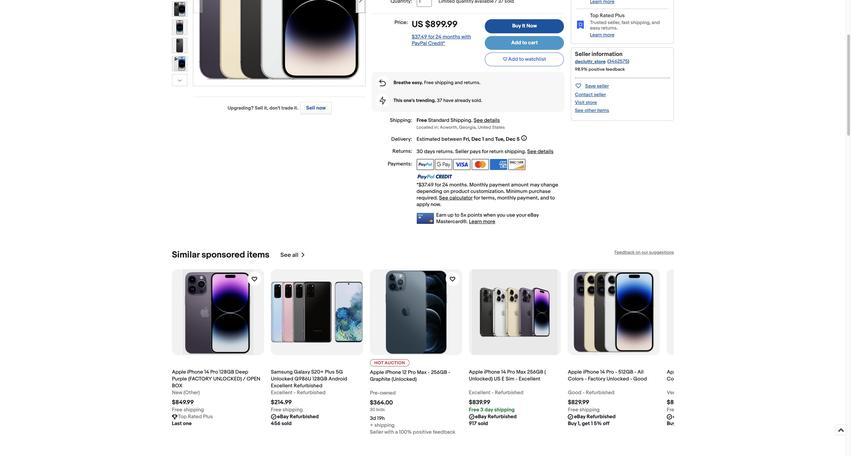 Task type: vqa. For each thing, say whether or not it's contained in the screenshot.
the Direct from Crocs TEXT BOX
no



Task type: locate. For each thing, give the bounding box(es) containing it.
learn more link right 5x at top right
[[469, 219, 495, 225]]

plus inside top rated plus trusted seller, fast shipping, and easy returns. learn more
[[615, 12, 625, 19]]

apple inside hot auction apple iphone 12 pro max - 256gb - graphite (unlocked)
[[370, 370, 384, 376]]

details up change
[[538, 149, 553, 155]]

with details__icon image
[[576, 20, 585, 29], [379, 79, 386, 86], [380, 96, 386, 105]]

see calculator
[[439, 195, 473, 202]]

1 horizontal spatial learn more link
[[590, 32, 614, 38]]

1 horizontal spatial us
[[494, 376, 500, 383]]

feedback inside pre-owned $364.00 30 bids 3d 19h + shipping seller with a 100% positive feedback
[[433, 430, 455, 436]]

1 for $829.99
[[591, 421, 593, 427]]

1 for $899.99
[[690, 421, 692, 427]]

14 up very good - refurbished text box
[[699, 369, 704, 376]]

buy 1, get 1 5% off for $899.99
[[667, 421, 709, 427]]

1 ebay refurbished text field from the left
[[277, 414, 319, 421]]

+ shipping text field
[[370, 423, 395, 430]]

see details link
[[474, 117, 500, 124], [527, 149, 553, 155]]

add inside button
[[508, 56, 518, 63]]

2 dec from the left
[[506, 136, 515, 143]]

breathe easy. free shipping and returns.
[[394, 80, 481, 85]]

/
[[243, 376, 246, 383]]

5x
[[461, 212, 466, 219]]

1 5% from the left
[[594, 421, 602, 427]]

with details__icon image for this one's trending.
[[380, 96, 386, 105]]

paypal credit image
[[417, 174, 452, 180]]

1 get from the left
[[582, 421, 590, 427]]

1 factory from the left
[[588, 376, 605, 383]]

see details link for standard shipping . see details
[[474, 117, 500, 124]]

seller up decluttr_store link
[[575, 51, 590, 58]]

more left you
[[483, 219, 495, 225]]

1 free shipping text field from the left
[[271, 407, 303, 414]]

unlocked up good - refurbished text field
[[607, 376, 629, 383]]

1 horizontal spatial 128gb
[[312, 376, 327, 383]]

0 horizontal spatial .
[[453, 149, 454, 155]]

2 horizontal spatial unlocked
[[706, 376, 728, 383]]

1 1, from the left
[[578, 421, 581, 427]]

sell left it,
[[255, 105, 263, 111]]

refurbished inside very good - refurbished $899.99 free shipping
[[697, 390, 725, 396]]

good inside very good - refurbished $899.99 free shipping
[[679, 390, 692, 396]]

1 horizontal spatial items
[[597, 108, 609, 113]]

0 horizontal spatial positive
[[413, 430, 432, 436]]

98.9%
[[575, 67, 588, 72]]

0 vertical spatial us
[[412, 19, 423, 30]]

0 horizontal spatial colors
[[568, 376, 584, 383]]

discover image
[[508, 159, 526, 170]]

unlocked inside apple iphone 14 pro - 512gb - all colors - factory unlocked - good
[[607, 376, 629, 383]]

learn more link for earn up to 5x points when you use your ebay mastercard®.
[[469, 219, 495, 225]]

refurbished inside excellent - refurbished $839.99 free 3 day shipping
[[495, 390, 524, 396]]

months
[[443, 34, 460, 40]]

rated inside top rated plus text box
[[188, 414, 202, 421]]

0 vertical spatial seller
[[575, 51, 590, 58]]

1 vertical spatial on
[[636, 250, 641, 256]]

1 horizontal spatial dec
[[506, 136, 515, 143]]

standard
[[428, 117, 449, 124]]

0 vertical spatial more
[[603, 32, 614, 38]]

1 horizontal spatial get
[[681, 421, 689, 427]]

0 horizontal spatial factory
[[588, 376, 605, 383]]

pro up sim
[[507, 369, 515, 376]]

to inside earn up to 5x points when you use your ebay mastercard®.
[[455, 212, 459, 219]]

0 horizontal spatial us
[[412, 19, 423, 30]]

1 horizontal spatial rated
[[600, 12, 614, 19]]

see
[[575, 108, 584, 113], [474, 117, 483, 124], [527, 149, 536, 155], [439, 195, 448, 202], [280, 252, 291, 259]]

5% for $899.99
[[693, 421, 701, 427]]

positive inside pre-owned $364.00 30 bids 3d 19h + shipping seller with a 100% positive feedback
[[413, 430, 432, 436]]

free
[[424, 80, 434, 85], [417, 117, 427, 124], [172, 407, 182, 414], [271, 407, 281, 414], [469, 407, 479, 414], [568, 407, 578, 414], [667, 407, 677, 414]]

seller inside button
[[597, 83, 609, 89]]

sim
[[506, 376, 514, 383]]

picture 6 of 15 image
[[172, 38, 187, 53]]

estimated between fri, dec 1 and tue, dec 5
[[417, 136, 520, 143]]

Free shipping text field
[[271, 407, 303, 414], [667, 407, 699, 414]]

pro inside hot auction apple iphone 12 pro max - 256gb - graphite (unlocked)
[[408, 370, 416, 376]]

shipping down 19h
[[374, 423, 395, 429]]

pro inside apple iphone 14 pro - 512gb - all colors - factory unlocked - good
[[606, 369, 614, 376]]

shipping inside good - refurbished $829.99 free shipping
[[579, 407, 600, 414]]

excellent up $839.99
[[469, 390, 491, 396]]

free shipping text field down $849.99 at the left bottom of the page
[[172, 407, 204, 414]]

buy 1, get 1 5% off text field down $899.99 text box
[[667, 421, 709, 428]]

0 horizontal spatial (
[[544, 369, 546, 376]]

terms,
[[481, 195, 496, 202]]

our
[[642, 250, 648, 256]]

for down paypal credit image
[[435, 182, 441, 188]]

0 vertical spatial rated
[[600, 12, 614, 19]]

2 512gb from the left
[[728, 369, 743, 376]]

1 vertical spatial details
[[538, 149, 553, 155]]

ebay for $829.99
[[574, 414, 586, 421]]

1 buy 1, get 1 5% off text field from the left
[[568, 421, 610, 428]]

Free 3 day shipping text field
[[469, 407, 515, 414]]

1 horizontal spatial free shipping text field
[[667, 407, 699, 414]]

iphone for $899.99
[[682, 369, 698, 376]]

14 up (factory
[[204, 369, 209, 376]]

sold for $839.99
[[478, 421, 488, 427]]

2 5% from the left
[[693, 421, 701, 427]]

max inside apple iphone 14 pro max - 512gb - all colors - factory unlocked - very good
[[714, 369, 724, 376]]

shipping inside apple iphone 14 pro 128gb deep purple (factory unlocked) / open box new (other) $849.99 free shipping
[[184, 407, 204, 414]]

apple for $839.99
[[469, 369, 483, 376]]

456 sold text field
[[271, 421, 292, 428]]

add down add to cart link on the top
[[508, 56, 518, 63]]

iphone inside hot auction apple iphone 12 pro max - 256gb - graphite (unlocked)
[[385, 370, 401, 376]]

128gb up unlocked)
[[219, 369, 234, 376]]

pre-owned $364.00 30 bids 3d 19h + shipping seller with a 100% positive feedback
[[370, 390, 455, 436]]

0 horizontal spatial off
[[603, 421, 610, 427]]

free down $829.99
[[568, 407, 578, 414]]

. up the 'georgia,'
[[471, 117, 473, 124]]

on left our
[[636, 250, 641, 256]]

1 horizontal spatial more
[[603, 32, 614, 38]]

bids
[[376, 408, 385, 413]]

get down $899.99 text box
[[681, 421, 689, 427]]

$214.99 text field
[[271, 400, 292, 406]]

1 horizontal spatial off
[[702, 421, 709, 427]]

3
[[480, 407, 483, 414]]

top inside text box
[[178, 414, 187, 421]]

$839.99 text field
[[469, 400, 490, 406]]

top up the "trusted"
[[590, 12, 599, 19]]

shipping
[[435, 80, 454, 85], [505, 149, 525, 155], [184, 407, 204, 414], [283, 407, 303, 414], [494, 407, 515, 414], [579, 407, 600, 414], [678, 407, 699, 414], [374, 423, 395, 429]]

1 vertical spatial seller
[[594, 92, 606, 98]]

max inside apple iphone 14 pro max 256gb ( unlocked)  us e sim - excellent
[[516, 369, 526, 376]]

dec
[[471, 136, 481, 143], [506, 136, 515, 143]]

pre-
[[370, 390, 380, 397]]

0 vertical spatial feedback
[[606, 67, 625, 72]]

1 vertical spatial positive
[[413, 430, 432, 436]]

0 horizontal spatial all
[[638, 369, 644, 376]]

0 vertical spatial 128gb
[[219, 369, 234, 376]]

free down $214.99
[[271, 407, 281, 414]]

free left 3
[[469, 407, 479, 414]]

ebay
[[528, 212, 539, 219], [277, 414, 289, 421], [475, 414, 487, 421], [574, 414, 586, 421], [673, 414, 685, 421]]

iphone inside apple iphone 14 pro max - 512gb - all colors - factory unlocked - very good
[[682, 369, 698, 376]]

ebay refurbished text field down $214.99
[[277, 414, 319, 421]]

with
[[461, 34, 471, 40], [384, 430, 394, 436]]

on
[[443, 188, 449, 195], [636, 250, 641, 256]]

2 1, from the left
[[677, 421, 680, 427]]

credit*
[[428, 40, 445, 47]]

apple inside apple iphone 14 pro 128gb deep purple (factory unlocked) / open box new (other) $849.99 free shipping
[[172, 369, 186, 376]]

0 horizontal spatial rated
[[188, 414, 202, 421]]

with details__icon image for top rated plus
[[576, 20, 585, 29]]

2 get from the left
[[681, 421, 689, 427]]

pro for $839.99
[[507, 369, 515, 376]]

feedback inside seller information decluttr_store ( 3462575 ) 98.9% positive feedback
[[606, 67, 625, 72]]

0 horizontal spatial top
[[178, 414, 187, 421]]

e
[[502, 376, 504, 383]]

shipping down the "$214.99" 'text box'
[[283, 407, 303, 414]]

1 down very good - refurbished $899.99 free shipping
[[690, 421, 692, 427]]

-
[[615, 369, 617, 376], [634, 369, 636, 376], [725, 369, 727, 376], [744, 369, 746, 376], [428, 370, 430, 376], [448, 370, 450, 376], [516, 376, 518, 383], [585, 376, 587, 383], [630, 376, 632, 383], [684, 376, 686, 383], [729, 376, 731, 383], [294, 390, 296, 396], [492, 390, 494, 396], [583, 390, 585, 396], [693, 390, 695, 396]]

1,
[[578, 421, 581, 427], [677, 421, 680, 427]]

1 horizontal spatial all
[[747, 369, 754, 376]]

seller down +
[[370, 430, 383, 436]]

1 vertical spatial (
[[544, 369, 546, 376]]

ebay mastercard image
[[417, 213, 434, 224]]

free shipping text field down $899.99 text box
[[667, 407, 699, 414]]

free shipping text field for $899.99
[[667, 407, 699, 414]]

0 horizontal spatial excellent - refurbished text field
[[271, 390, 326, 397]]

917 sold text field
[[469, 421, 488, 428]]

ebay refurbished for $214.99
[[277, 414, 319, 421]]

1, down $829.99
[[578, 421, 581, 427]]

1 vertical spatial rated
[[188, 414, 202, 421]]

1 off from the left
[[603, 421, 610, 427]]

excellent - refurbished text field for $214.99
[[271, 390, 326, 397]]

apple inside apple iphone 14 pro - 512gb - all colors - factory unlocked - good
[[568, 369, 582, 376]]

us left e at the bottom right of the page
[[494, 376, 500, 383]]

1 horizontal spatial colors
[[667, 376, 683, 383]]

0 vertical spatial positive
[[589, 67, 605, 72]]

get
[[582, 421, 590, 427], [681, 421, 689, 427]]

more inside top rated plus trusted seller, fast shipping, and easy returns. learn more
[[603, 32, 614, 38]]

30 inside pre-owned $364.00 30 bids 3d 19h + shipping seller with a 100% positive feedback
[[370, 408, 375, 413]]

rated
[[600, 12, 614, 19], [188, 414, 202, 421]]

colors inside apple iphone 14 pro max - 512gb - all colors - factory unlocked - very good
[[667, 376, 683, 383]]

1 vertical spatial 128gb
[[312, 376, 327, 383]]

amount
[[511, 182, 529, 188]]

pro for $899.99
[[705, 369, 713, 376]]

2 buy 1, get 1 5% off text field from the left
[[667, 421, 709, 428]]

0 horizontal spatial buy
[[512, 23, 521, 29]]

2 colors from the left
[[667, 376, 683, 383]]

see other items link
[[575, 108, 609, 113]]

save seller button
[[575, 82, 609, 90]]

seller down save seller
[[594, 92, 606, 98]]

3462575
[[609, 58, 628, 64]]

with right months
[[461, 34, 471, 40]]

2 sold from the left
[[478, 421, 488, 427]]

buy for $899.99
[[667, 421, 676, 427]]

0 horizontal spatial $899.99
[[425, 19, 458, 30]]

rated up "seller,"
[[600, 12, 614, 19]]

1 vertical spatial returns.
[[464, 80, 481, 85]]

picture 5 of 15 image
[[172, 20, 187, 35]]

eBay Refurbished text field
[[277, 414, 319, 421], [475, 414, 517, 421], [574, 414, 616, 421], [673, 414, 715, 421]]

add for add to watchlist
[[508, 56, 518, 63]]

14 inside apple iphone 14 pro max 256gb ( unlocked)  us e sim - excellent
[[501, 369, 506, 376]]

2 horizontal spatial max
[[714, 369, 724, 376]]

apple up very good - refurbished text box
[[667, 369, 681, 376]]

factory up very good - refurbished text box
[[687, 376, 704, 383]]

4 14 from the left
[[699, 369, 704, 376]]

1 horizontal spatial 256gb
[[527, 369, 543, 376]]

on inside *$37.49 for 24 months. monthly payment amount may change depending on product customization. minimum purchase required.
[[443, 188, 449, 195]]

1 horizontal spatial learn
[[590, 32, 602, 38]]

ebay refurbished text field down the day
[[475, 414, 517, 421]]

payments:
[[388, 161, 412, 167]]

very inside very good - refurbished $899.99 free shipping
[[667, 390, 678, 396]]

for right 'pays'
[[482, 149, 488, 155]]

0 horizontal spatial items
[[247, 250, 269, 261]]

1 horizontal spatial sold
[[478, 421, 488, 427]]

ebay refurbished text field down very good - refurbished $899.99 free shipping
[[673, 414, 715, 421]]

1 horizontal spatial (
[[607, 58, 609, 64]]

1 horizontal spatial factory
[[687, 376, 704, 383]]

ebay refurbished text field down good - refurbished $829.99 free shipping
[[574, 414, 616, 421]]

1 horizontal spatial 5%
[[693, 421, 701, 427]]

get for $899.99
[[681, 421, 689, 427]]

3 unlocked from the left
[[706, 376, 728, 383]]

open
[[247, 376, 260, 383]]

128gb down s20+ on the bottom left of the page
[[312, 376, 327, 383]]

0 vertical spatial items
[[597, 108, 609, 113]]

iphone for $839.99
[[484, 369, 500, 376]]

2 excellent - refurbished text field from the left
[[469, 390, 524, 397]]

add
[[511, 39, 521, 46], [508, 56, 518, 63]]

19h
[[377, 416, 385, 422]]

1 dec from the left
[[471, 136, 481, 143]]

excellent - refurbished text field down e at the bottom right of the page
[[469, 390, 524, 397]]

apple iphone 14 pro max - 512gb - all colors - factory unlocked - very good - picture 1 of 15 image
[[193, 0, 365, 85]]

0 horizontal spatial see details link
[[474, 117, 500, 124]]

1 vertical spatial very
[[667, 390, 678, 396]]

2 free shipping text field from the left
[[667, 407, 699, 414]]

positive inside seller information decluttr_store ( 3462575 ) 98.9% positive feedback
[[589, 67, 605, 72]]

5%
[[594, 421, 602, 427], [693, 421, 701, 427]]

for inside *$37.49 for 24 months. monthly payment amount may change depending on product customization. minimum purchase required.
[[435, 182, 441, 188]]

. down between
[[453, 149, 454, 155]]

0 vertical spatial returns.
[[601, 25, 618, 31]]

0 horizontal spatial sell
[[255, 105, 263, 111]]

learn down the 'easy' on the top right
[[590, 32, 602, 38]]

)
[[628, 58, 629, 64]]

ebay refurbished text field for $214.99
[[277, 414, 319, 421]]

see details link up may on the right top
[[527, 149, 553, 155]]

2 off from the left
[[702, 421, 709, 427]]

easy
[[590, 25, 600, 31]]

1 vertical spatial 30
[[370, 408, 375, 413]]

3d
[[370, 416, 376, 422]]

sell left now
[[306, 105, 315, 111]]

sold right 917
[[478, 421, 488, 427]]

- inside apple iphone 14 pro max 256gb ( unlocked)  us e sim - excellent
[[516, 376, 518, 383]]

4 ebay refurbished text field from the left
[[673, 414, 715, 421]]

2 vertical spatial seller
[[370, 430, 383, 436]]

14 for $829.99
[[600, 369, 605, 376]]

apple up unlocked)
[[469, 369, 483, 376]]

add left cart
[[511, 39, 521, 46]]

iphone inside apple iphone 14 pro max 256gb ( unlocked)  us e sim - excellent
[[484, 369, 500, 376]]

2 ebay refurbished text field from the left
[[475, 414, 517, 421]]

apple iphone 14 pro 128gb deep purple (factory unlocked) / open box new (other) $849.99 free shipping
[[172, 369, 260, 414]]

1 buy 1, get 1 5% off from the left
[[568, 421, 610, 427]]

for left terms,
[[474, 195, 480, 202]]

1 vertical spatial 24
[[442, 182, 448, 188]]

1 excellent - refurbished text field from the left
[[271, 390, 326, 397]]

excellent
[[519, 376, 540, 383], [271, 383, 293, 390], [271, 390, 293, 396], [469, 390, 491, 396]]

1 horizontal spatial 30
[[417, 149, 423, 155]]

14 inside apple iphone 14 pro max - 512gb - all colors - factory unlocked - very good
[[699, 369, 704, 376]]

dec left 5
[[506, 136, 515, 143]]

1 horizontal spatial returns.
[[601, 25, 618, 31]]

1 vertical spatial learn more link
[[469, 219, 495, 225]]

buy 1, get 1 5% off for free
[[568, 421, 610, 427]]

1 down united
[[482, 136, 484, 143]]

paypal
[[412, 40, 427, 47]]

1 horizontal spatial buy
[[568, 421, 577, 427]]

top inside top rated plus trusted seller, fast shipping, and easy returns. learn more
[[590, 12, 599, 19]]

seller inside seller information decluttr_store ( 3462575 ) 98.9% positive feedback
[[575, 51, 590, 58]]

1 vertical spatial with details__icon image
[[379, 79, 386, 86]]

and down change
[[540, 195, 549, 202]]

0 horizontal spatial very
[[667, 390, 678, 396]]

Buy 1, get 1 5% off text field
[[568, 421, 610, 428], [667, 421, 709, 428]]

ebay refurbished up 456 sold
[[277, 414, 319, 421]]

ebay down 3
[[475, 414, 487, 421]]

1 ebay refurbished from the left
[[277, 414, 319, 421]]

0 horizontal spatial max
[[417, 370, 427, 376]]

seller inside pre-owned $364.00 30 bids 3d 19h + shipping seller with a 100% positive feedback
[[370, 430, 383, 436]]

pro for $829.99
[[606, 369, 614, 376]]

depending
[[417, 188, 442, 195]]

all inside apple iphone 14 pro - 512gb - all colors - factory unlocked - good
[[638, 369, 644, 376]]

0 vertical spatial details
[[484, 117, 500, 124]]

1 horizontal spatial 1
[[591, 421, 593, 427]]

iphone up good - refurbished text field
[[583, 369, 599, 376]]

shipping down $829.99
[[579, 407, 600, 414]]

pro inside apple iphone 14 pro max - 512gb - all colors - factory unlocked - very good
[[705, 369, 713, 376]]

30 left bids
[[370, 408, 375, 413]]

128gb
[[219, 369, 234, 376], [312, 376, 327, 383]]

$899.99 text field
[[667, 400, 689, 406]]

5% for $829.99
[[594, 421, 602, 427]]

apple inside apple iphone 14 pro max 256gb ( unlocked)  us e sim - excellent
[[469, 369, 483, 376]]

sold inside 917 sold text box
[[478, 421, 488, 427]]

to down change
[[550, 195, 555, 202]]

items
[[597, 108, 609, 113], [247, 250, 269, 261]]

0 horizontal spatial returns.
[[464, 80, 481, 85]]

$899.99 inside very good - refurbished $899.99 free shipping
[[667, 400, 689, 406]]

0 horizontal spatial 128gb
[[219, 369, 234, 376]]

buy 1, get 1 5% off
[[568, 421, 610, 427], [667, 421, 709, 427]]

very
[[732, 376, 743, 383], [667, 390, 678, 396]]

rated inside top rated plus trusted seller, fast shipping, and easy returns. learn more
[[600, 12, 614, 19]]

shipping right the day
[[494, 407, 515, 414]]

seller for contact
[[594, 92, 606, 98]]

apple iphone 14 pro max - 512gb - all colors - factory unlocked - very good
[[667, 369, 758, 383]]

ebay up 456 sold
[[277, 414, 289, 421]]

2 ebay refurbished from the left
[[475, 414, 517, 421]]

2 free shipping text field from the left
[[568, 407, 600, 414]]

456 sold
[[271, 421, 292, 427]]

purple
[[172, 376, 187, 383]]

0 horizontal spatial 30
[[370, 408, 375, 413]]

get for free
[[582, 421, 590, 427]]

off for $899.99
[[702, 421, 709, 427]]

1 horizontal spatial buy 1, get 1 5% off
[[667, 421, 709, 427]]

0 horizontal spatial free shipping text field
[[172, 407, 204, 414]]

0 horizontal spatial dec
[[471, 136, 481, 143]]

buy it now
[[512, 23, 537, 29]]

items right other
[[597, 108, 609, 113]]

Top Rated Plus text field
[[178, 414, 213, 421]]

seller right the save at right top
[[597, 83, 609, 89]]

Free shipping text field
[[172, 407, 204, 414], [568, 407, 600, 414]]

14 inside apple iphone 14 pro - 512gb - all colors - factory unlocked - good
[[600, 369, 605, 376]]

unlocked down samsung
[[271, 376, 293, 383]]

917
[[469, 421, 477, 427]]

shipping
[[451, 117, 471, 124]]

1 vertical spatial learn
[[469, 219, 482, 225]]

$899.99
[[425, 19, 458, 30], [667, 400, 689, 406]]

2 factory from the left
[[687, 376, 704, 383]]

buy 1, get 1 5% off text field for free
[[568, 421, 610, 428]]

pro up unlocked)
[[210, 369, 218, 376]]

returns. right the 'easy' on the top right
[[601, 25, 618, 31]]

0 vertical spatial see details link
[[474, 117, 500, 124]]

24 inside *$37.49 for 24 months. monthly payment amount may change depending on product customization. minimum purchase required.
[[442, 182, 448, 188]]

with details__icon image left the breathe
[[379, 79, 386, 86]]

3 ebay refurbished text field from the left
[[574, 414, 616, 421]]

Quantity: text field
[[417, 0, 432, 7]]

2 vertical spatial plus
[[203, 414, 213, 421]]

1 all from the left
[[638, 369, 644, 376]]

14
[[204, 369, 209, 376], [501, 369, 506, 376], [600, 369, 605, 376], [699, 369, 704, 376]]

apply
[[417, 202, 429, 208]]

1 unlocked from the left
[[271, 376, 293, 383]]

1 sold from the left
[[282, 421, 292, 427]]

free down $849.99 at the left bottom of the page
[[172, 407, 182, 414]]

ebay refurbished down the day
[[475, 414, 517, 421]]

1 horizontal spatial 24
[[442, 182, 448, 188]]

0 horizontal spatial on
[[443, 188, 449, 195]]

3 ebay refurbished from the left
[[574, 414, 616, 421]]

14 up good - refurbished text field
[[600, 369, 605, 376]]

ebay refurbished
[[277, 414, 319, 421], [475, 414, 517, 421], [574, 414, 616, 421], [673, 414, 715, 421]]

very inside apple iphone 14 pro max - 512gb - all colors - factory unlocked - very good
[[732, 376, 743, 383]]

. up the discover image
[[525, 149, 526, 155]]

2 all from the left
[[747, 369, 754, 376]]

iphone up very good - refurbished text box
[[682, 369, 698, 376]]

1 horizontal spatial max
[[516, 369, 526, 376]]

when
[[483, 212, 496, 219]]

0 vertical spatial on
[[443, 188, 449, 195]]

to left 5x at top right
[[455, 212, 459, 219]]

0 horizontal spatial get
[[582, 421, 590, 427]]

0 horizontal spatial plus
[[203, 414, 213, 421]]

1 vertical spatial more
[[483, 219, 495, 225]]

contact seller visit store see other items
[[575, 92, 609, 113]]

returns. inside us $899.99 main content
[[464, 80, 481, 85]]

max for $839.99
[[516, 369, 526, 376]]

2 unlocked from the left
[[607, 376, 629, 383]]

0 vertical spatial seller
[[597, 83, 609, 89]]

Seller with a 100% positive feedback text field
[[370, 430, 455, 436]]

3 14 from the left
[[600, 369, 605, 376]]

seller inside the contact seller visit store see other items
[[594, 92, 606, 98]]

price:
[[394, 19, 408, 26]]

shipping down $899.99 text box
[[678, 407, 699, 414]]

excellent - refurbished text field for $839.99
[[469, 390, 524, 397]]

0 vertical spatial learn more link
[[590, 32, 614, 38]]

24 down paypal credit image
[[442, 182, 448, 188]]

2 buy 1, get 1 5% off from the left
[[667, 421, 709, 427]]

excellent - refurbished text field down g986u
[[271, 390, 326, 397]]

5% down very good - refurbished $899.99 free shipping
[[693, 421, 701, 427]]

fast
[[622, 20, 630, 25]]

1 vertical spatial with
[[384, 430, 394, 436]]

ebay refurbished text field for $839.99
[[475, 414, 517, 421]]

colors
[[568, 376, 584, 383], [667, 376, 683, 383]]

rated up "one"
[[188, 414, 202, 421]]

learn more
[[469, 219, 495, 225]]

feedback on our suggestions
[[614, 250, 674, 256]]

with details__icon image left the 'easy' on the top right
[[576, 20, 585, 29]]

0 horizontal spatial learn
[[469, 219, 482, 225]]

1 horizontal spatial free shipping text field
[[568, 407, 600, 414]]

buy down $829.99
[[568, 421, 577, 427]]

512gb inside apple iphone 14 pro max - 512gb - all colors - factory unlocked - very good
[[728, 369, 743, 376]]

1 colors from the left
[[568, 376, 584, 383]]

1 horizontal spatial plus
[[325, 369, 335, 376]]

2 horizontal spatial buy
[[667, 421, 676, 427]]

factory up good - refurbished text field
[[588, 376, 605, 383]]

1 horizontal spatial 512gb
[[728, 369, 743, 376]]

buy down $899.99 text box
[[667, 421, 676, 427]]

14 up e at the bottom right of the page
[[501, 369, 506, 376]]

See all text field
[[280, 252, 298, 259]]

see all
[[280, 252, 298, 259]]

24 inside "$37.49 for 24 months with paypal credit*"
[[436, 34, 442, 40]]

1 horizontal spatial see details link
[[527, 149, 553, 155]]

payment
[[489, 182, 510, 188]]

for
[[428, 34, 434, 40], [482, 149, 488, 155], [435, 182, 441, 188], [474, 195, 480, 202]]

learn more link down the 'easy' on the top right
[[590, 32, 614, 38]]

1 vertical spatial us
[[494, 376, 500, 383]]

4 ebay refurbished from the left
[[673, 414, 715, 421]]

1 14 from the left
[[204, 369, 209, 376]]

2 horizontal spatial seller
[[575, 51, 590, 58]]

Very Good - Refurbished text field
[[667, 390, 725, 397]]

all
[[292, 252, 298, 259]]

for terms, monthly payment, and to apply now.
[[417, 195, 555, 208]]

colors up good - refurbished text field
[[568, 376, 584, 383]]

customization.
[[471, 188, 505, 195]]

1 free shipping text field from the left
[[172, 407, 204, 414]]

Excellent - Refurbished text field
[[271, 390, 326, 397], [469, 390, 524, 397]]

ebay down $829.99
[[574, 414, 586, 421]]

ebay inside earn up to 5x points when you use your ebay mastercard®.
[[528, 212, 539, 219]]

1 512gb from the left
[[618, 369, 633, 376]]

and left tue,
[[485, 136, 494, 143]]

1 inside us $899.99 main content
[[482, 136, 484, 143]]

google pay image
[[435, 159, 452, 170]]

$899.99 up "$37.49 for 24 months with paypal credit*"
[[425, 19, 458, 30]]

free right easy.
[[424, 80, 434, 85]]

see left all
[[280, 252, 291, 259]]

visa image
[[453, 159, 471, 170]]

excellent right sim
[[519, 376, 540, 383]]

free shipping text field for $829.99
[[568, 407, 600, 414]]

2 14 from the left
[[501, 369, 506, 376]]

0 horizontal spatial 5%
[[594, 421, 602, 427]]

upgrading? sell it, don't trade it.
[[228, 105, 298, 111]]

ebay refurbished down good - refurbished $829.99 free shipping
[[574, 414, 616, 421]]

see details link up united
[[474, 117, 500, 124]]

$899.99 down very good - refurbished text box
[[667, 400, 689, 406]]

1 vertical spatial seller
[[455, 149, 469, 155]]

iphone up (factory
[[187, 369, 203, 376]]

1 horizontal spatial buy 1, get 1 5% off text field
[[667, 421, 709, 428]]

buy
[[512, 23, 521, 29], [568, 421, 577, 427], [667, 421, 676, 427]]

30 left days
[[417, 149, 423, 155]]

dec right fri,
[[471, 136, 481, 143]]

may
[[530, 182, 540, 188]]

apple inside apple iphone 14 pro max - 512gb - all colors - factory unlocked - very good
[[667, 369, 681, 376]]



Task type: describe. For each thing, give the bounding box(es) containing it.
tue,
[[495, 136, 505, 143]]

max for refurbished
[[714, 369, 724, 376]]

to inside 'for terms, monthly payment, and to apply now.'
[[550, 195, 555, 202]]

information
[[592, 51, 623, 58]]

good inside apple iphone 14 pro - 512gb - all colors - factory unlocked - good
[[633, 376, 647, 383]]

excellent inside apple iphone 14 pro max 256gb ( unlocked)  us e sim - excellent
[[519, 376, 540, 383]]

1 vertical spatial items
[[247, 250, 269, 261]]

decluttr_store link
[[575, 59, 606, 65]]

graphite
[[370, 377, 390, 383]]

earn
[[436, 212, 446, 219]]

us $899.99 main content
[[372, 0, 565, 225]]

(factory
[[188, 376, 212, 383]]

$37.49
[[412, 34, 427, 40]]

learn inside us $899.99 main content
[[469, 219, 482, 225]]

- inside excellent - refurbished $839.99 free 3 day shipping
[[492, 390, 494, 396]]

free inside good - refurbished $829.99 free shipping
[[568, 407, 578, 414]]

128gb inside apple iphone 14 pro 128gb deep purple (factory unlocked) / open box new (other) $849.99 free shipping
[[219, 369, 234, 376]]

master card image
[[472, 159, 489, 170]]

see details link for 30 days returns . seller pays for return shipping . see details
[[527, 149, 553, 155]]

24 for months
[[436, 34, 442, 40]]

for inside 'for terms, monthly payment, and to apply now.'
[[474, 195, 480, 202]]

between
[[441, 136, 462, 143]]

use
[[507, 212, 515, 219]]

plus inside 'samsung galaxy s20+ plus 5g unlocked g986u 128gb android excellent refurbished excellent - refurbished $214.99 free shipping'
[[325, 369, 335, 376]]

learn inside top rated plus trusted seller, fast shipping, and easy returns. learn more
[[590, 32, 602, 38]]

256gb inside apple iphone 14 pro max 256gb ( unlocked)  us e sim - excellent
[[527, 369, 543, 376]]

colors inside apple iphone 14 pro - 512gb - all colors - factory unlocked - good
[[568, 376, 584, 383]]

$364.00 text field
[[370, 400, 393, 407]]

unlocked inside apple iphone 14 pro max - 512gb - all colors - factory unlocked - very good
[[706, 376, 728, 383]]

$899.99 inside main content
[[425, 19, 458, 30]]

up
[[448, 212, 454, 219]]

save
[[585, 83, 596, 89]]

it
[[522, 23, 525, 29]]

and up already
[[455, 80, 463, 85]]

top rated plus
[[178, 414, 213, 421]]

with details__icon image for breathe easy.
[[379, 79, 386, 86]]

us inside main content
[[412, 19, 423, 30]]

to inside add to cart link
[[522, 39, 527, 46]]

1 horizontal spatial .
[[471, 117, 473, 124]]

30 inside us $899.99 main content
[[417, 149, 423, 155]]

one's
[[404, 97, 415, 103]]

trending.
[[416, 97, 436, 103]]

ebay refurbished text field for $899.99
[[673, 414, 715, 421]]

see inside the contact seller visit store see other items
[[575, 108, 584, 113]]

seller for save
[[597, 83, 609, 89]]

more inside us $899.99 main content
[[483, 219, 495, 225]]

Good - Refurbished text field
[[568, 390, 615, 397]]

a
[[395, 430, 398, 436]]

shipping inside excellent - refurbished $839.99 free 3 day shipping
[[494, 407, 515, 414]]

128gb inside 'samsung galaxy s20+ plus 5g unlocked g986u 128gb android excellent refurbished excellent - refurbished $214.99 free shipping'
[[312, 376, 327, 383]]

1 horizontal spatial sell
[[306, 105, 315, 111]]

android
[[328, 376, 347, 383]]

with inside pre-owned $364.00 30 bids 3d 19h + shipping seller with a 100% positive feedback
[[384, 430, 394, 436]]

see right required.
[[439, 195, 448, 202]]

purchase
[[529, 188, 551, 195]]

256gb inside hot auction apple iphone 12 pro max - 256gb - graphite (unlocked)
[[431, 370, 447, 376]]

top for top rated plus
[[178, 414, 187, 421]]

$849.99 text field
[[172, 400, 194, 406]]

excellent down samsung
[[271, 383, 293, 390]]

100%
[[399, 430, 412, 436]]

with inside "$37.49 for 24 months with paypal credit*"
[[461, 34, 471, 40]]

ebay refurbished for $899.99
[[673, 414, 715, 421]]

return
[[489, 149, 503, 155]]

monthly
[[469, 182, 488, 188]]

14 inside apple iphone 14 pro 128gb deep purple (factory unlocked) / open box new (other) $849.99 free shipping
[[204, 369, 209, 376]]

save seller
[[585, 83, 609, 89]]

now
[[527, 23, 537, 29]]

buy 1, get 1 5% off text field for $899.99
[[667, 421, 709, 428]]

apple for $829.99
[[568, 369, 582, 376]]

max inside hot auction apple iphone 12 pro max - 256gb - graphite (unlocked)
[[417, 370, 427, 376]]

( inside apple iphone 14 pro max 256gb ( unlocked)  us e sim - excellent
[[544, 369, 546, 376]]

trusted
[[590, 20, 607, 25]]

- inside very good - refurbished $899.99 free shipping
[[693, 390, 695, 396]]

excellent up the "$214.99" 'text box'
[[271, 390, 293, 396]]

shipping,
[[631, 20, 651, 25]]

apple for $899.99
[[667, 369, 681, 376]]

add to cart
[[511, 39, 538, 46]]

minimum
[[506, 188, 528, 195]]

pays
[[470, 149, 481, 155]]

14 for $899.99
[[699, 369, 704, 376]]

- inside 'samsung galaxy s20+ plus 5g unlocked g986u 128gb android excellent refurbished excellent - refurbished $214.99 free shipping'
[[294, 390, 296, 396]]

american express image
[[490, 159, 507, 170]]

apple iphone 14 pro - 512gb - all colors - factory unlocked - good
[[568, 369, 647, 383]]

points
[[468, 212, 482, 219]]

- inside good - refurbished $829.99 free shipping
[[583, 390, 585, 396]]

hot auction apple iphone 12 pro max - 256gb - graphite (unlocked)
[[370, 361, 450, 383]]

shipping:
[[390, 117, 412, 124]]

ebay for refurbished
[[673, 414, 685, 421]]

contact
[[575, 92, 593, 98]]

acworth,
[[440, 125, 458, 130]]

3d 19h text field
[[370, 416, 385, 423]]

to inside add to watchlist button
[[519, 56, 524, 63]]

returns. inside top rated plus trusted seller, fast shipping, and easy returns. learn more
[[601, 25, 618, 31]]

factory inside apple iphone 14 pro - 512gb - all colors - factory unlocked - good
[[588, 376, 605, 383]]

free up located
[[417, 117, 427, 124]]

512gb inside apple iphone 14 pro - 512gb - all colors - factory unlocked - good
[[618, 369, 633, 376]]

shipping down 5
[[505, 149, 525, 155]]

1, for free
[[578, 421, 581, 427]]

ebay refurbished text field for $829.99
[[574, 414, 616, 421]]

ebay refurbished for $839.99
[[475, 414, 517, 421]]

$364.00
[[370, 400, 393, 407]]

shipping up have
[[435, 80, 454, 85]]

plus for top rated plus trusted seller, fast shipping, and easy returns. learn more
[[615, 12, 625, 19]]

$829.99 text field
[[568, 400, 589, 406]]

$839.99
[[469, 400, 490, 406]]

shipping inside 'samsung galaxy s20+ plus 5g unlocked g986u 128gb android excellent refurbished excellent - refurbished $214.99 free shipping'
[[283, 407, 303, 414]]

good inside apple iphone 14 pro max - 512gb - all colors - factory unlocked - very good
[[744, 376, 758, 383]]

2 horizontal spatial .
[[525, 149, 526, 155]]

rated for top rated plus
[[188, 414, 202, 421]]

returns
[[436, 149, 453, 155]]

+
[[370, 423, 373, 429]]

add to cart link
[[485, 36, 564, 50]]

see up united
[[474, 117, 483, 124]]

one
[[183, 421, 192, 427]]

and inside top rated plus trusted seller, fast shipping, and easy returns. learn more
[[652, 20, 660, 25]]

this
[[394, 97, 402, 103]]

*$37.49 for 24 months. monthly payment amount may change depending on product customization. minimum purchase required.
[[417, 182, 558, 202]]

ebay for plus
[[277, 414, 289, 421]]

unlocked inside 'samsung galaxy s20+ plus 5g unlocked g986u 128gb android excellent refurbished excellent - refurbished $214.99 free shipping'
[[271, 376, 293, 383]]

contact seller link
[[575, 92, 606, 98]]

owned
[[380, 390, 396, 397]]

cart
[[528, 39, 538, 46]]

samsung galaxy s20+ plus 5g unlocked g986u 128gb android excellent refurbished excellent - refurbished $214.99 free shipping
[[271, 369, 347, 414]]

unlocked)
[[469, 376, 493, 383]]

iphone inside apple iphone 14 pro 128gb deep purple (factory unlocked) / open box new (other) $849.99 free shipping
[[187, 369, 203, 376]]

trade
[[281, 105, 293, 111]]

buy it now link
[[485, 19, 564, 33]]

rated for top rated plus trusted seller, fast shipping, and easy returns. learn more
[[600, 12, 614, 19]]

don't
[[269, 105, 280, 111]]

store
[[586, 100, 597, 106]]

feedback
[[614, 250, 635, 256]]

estimated
[[417, 136, 440, 143]]

37
[[437, 97, 442, 103]]

sell now link
[[298, 102, 332, 114]]

14 for $839.99
[[501, 369, 506, 376]]

$37.49 for 24 months with paypal credit*
[[412, 34, 471, 47]]

off for $829.99
[[603, 421, 610, 427]]

iphone for $829.99
[[583, 369, 599, 376]]

learn more link for top rated plus
[[590, 32, 614, 38]]

pro inside apple iphone 14 pro 128gb deep purple (factory unlocked) / open box new (other) $849.99 free shipping
[[210, 369, 218, 376]]

paypal image
[[417, 159, 434, 170]]

ebay refurbished for $829.99
[[574, 414, 616, 421]]

free inside excellent - refurbished $839.99 free 3 day shipping
[[469, 407, 479, 414]]

New (Other) text field
[[172, 390, 200, 397]]

good - refurbished $829.99 free shipping
[[568, 390, 615, 414]]

shipping inside pre-owned $364.00 30 bids 3d 19h + shipping seller with a 100% positive feedback
[[374, 423, 395, 429]]

sold for $214.99
[[282, 421, 292, 427]]

Pre-owned text field
[[370, 390, 396, 397]]

buy inside us $899.99 main content
[[512, 23, 521, 29]]

good inside good - refurbished $829.99 free shipping
[[568, 390, 582, 396]]

0 horizontal spatial details
[[484, 117, 500, 124]]

factory inside apple iphone 14 pro max - 512gb - all colors - factory unlocked - very good
[[687, 376, 704, 383]]

last one
[[172, 421, 192, 427]]

ebay for $839.99
[[475, 414, 487, 421]]

monthly
[[497, 195, 516, 202]]

*$37.49
[[417, 182, 434, 188]]

watchlist
[[525, 56, 546, 63]]

1, for $899.99
[[677, 421, 680, 427]]

Last one text field
[[172, 421, 192, 428]]

day
[[485, 407, 493, 414]]

other
[[585, 108, 596, 113]]

upgrading?
[[228, 105, 254, 111]]

all inside apple iphone 14 pro max - 512gb - all colors - factory unlocked - very good
[[747, 369, 754, 376]]

for inside "$37.49 for 24 months with paypal credit*"
[[428, 34, 434, 40]]

$829.99
[[568, 400, 589, 406]]

refurbished inside good - refurbished $829.99 free shipping
[[586, 390, 615, 396]]

456
[[271, 421, 280, 427]]

delivery:
[[391, 136, 412, 143]]

free inside apple iphone 14 pro 128gb deep purple (factory unlocked) / open box new (other) $849.99 free shipping
[[172, 407, 182, 414]]

top for top rated plus trusted seller, fast shipping, and easy returns. learn more
[[590, 12, 599, 19]]

seller,
[[608, 20, 620, 25]]

seller inside us $899.99 main content
[[455, 149, 469, 155]]

buy for $829.99
[[568, 421, 577, 427]]

917 sold
[[469, 421, 488, 427]]

picture 4 of 15 image
[[172, 2, 187, 17]]

30 bids text field
[[370, 408, 385, 413]]

see up may on the right top
[[527, 149, 536, 155]]

sold.
[[472, 97, 482, 103]]

picture 7 of 15 image
[[172, 56, 187, 71]]

free inside very good - refurbished $899.99 free shipping
[[667, 407, 677, 414]]

now.
[[431, 202, 441, 208]]

free shipping text field for $849.99
[[172, 407, 204, 414]]

$214.99
[[271, 400, 292, 406]]

states
[[492, 125, 505, 130]]

shipping inside very good - refurbished $899.99 free shipping
[[678, 407, 699, 414]]

plus for top rated plus
[[203, 414, 213, 421]]

items inside the contact seller visit store see other items
[[597, 108, 609, 113]]

samsung
[[271, 369, 293, 376]]

excellent inside excellent - refurbished $839.99 free 3 day shipping
[[469, 390, 491, 396]]

us inside apple iphone 14 pro max 256gb ( unlocked)  us e sim - excellent
[[494, 376, 500, 383]]

it,
[[264, 105, 268, 111]]

$37.49 for 24 months with paypal credit* button
[[412, 34, 480, 47]]

free shipping text field for $214.99
[[271, 407, 303, 414]]

free inside 'samsung galaxy s20+ plus 5g unlocked g986u 128gb android excellent refurbished excellent - refurbished $214.99 free shipping'
[[271, 407, 281, 414]]

deep
[[235, 369, 248, 376]]

1 horizontal spatial on
[[636, 250, 641, 256]]

add for add to cart
[[511, 39, 521, 46]]

hot
[[374, 361, 384, 366]]

see all link
[[280, 250, 305, 261]]

( inside seller information decluttr_store ( 3462575 ) 98.9% positive feedback
[[607, 58, 609, 64]]

and inside 'for terms, monthly payment, and to apply now.'
[[540, 195, 549, 202]]

24 for months.
[[442, 182, 448, 188]]

3462575 link
[[609, 58, 628, 64]]



